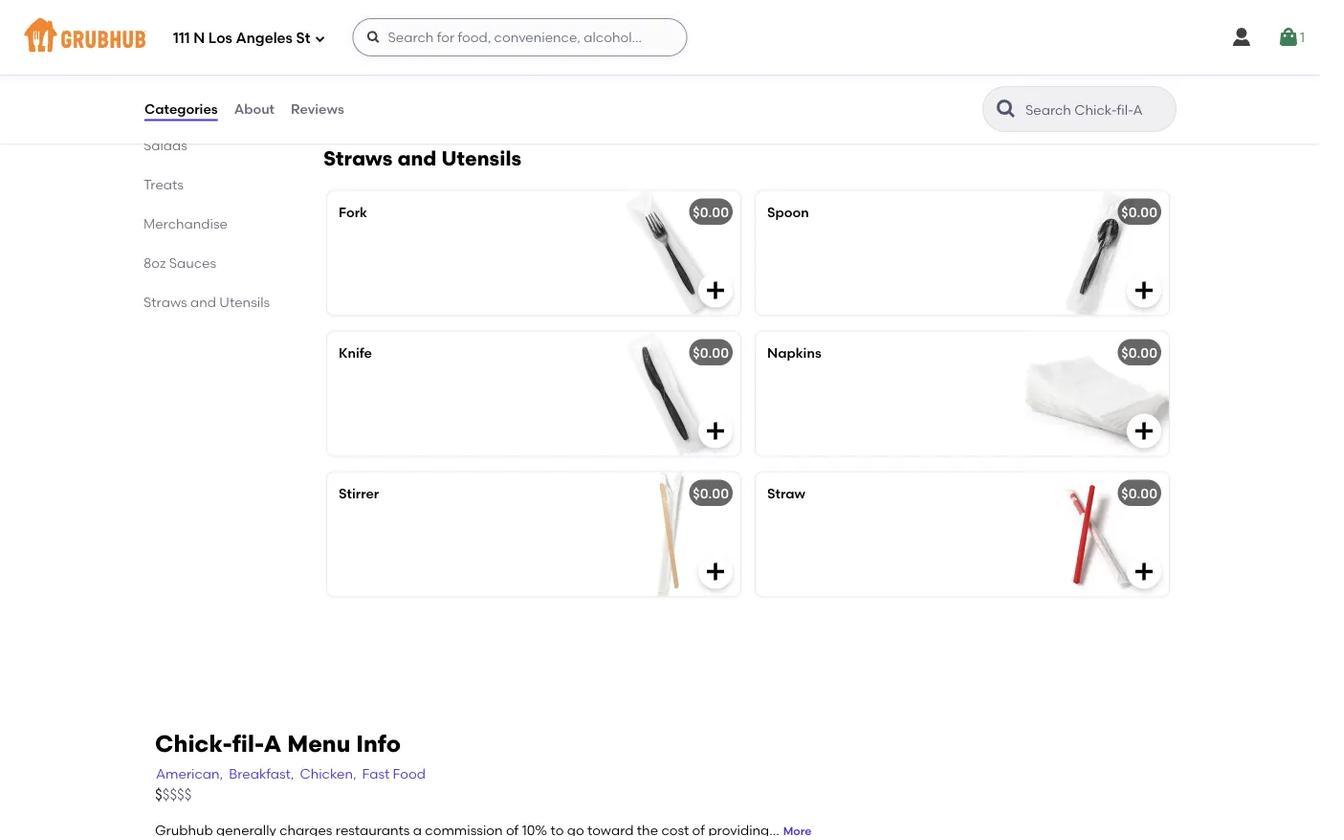 Task type: describe. For each thing, give the bounding box(es) containing it.
svg image for spoon
[[1133, 279, 1156, 302]]

bottle
[[498, 22, 537, 39]]

utensils inside tab
[[220, 294, 270, 311]]

straws and utensils inside tab
[[144, 294, 270, 311]]

treats
[[144, 177, 184, 193]]

treats tab
[[144, 175, 278, 195]]

fork
[[339, 204, 368, 220]]

Search for food, convenience, alcohol... search field
[[353, 18, 688, 56]]

straw
[[768, 485, 806, 502]]

salads tab
[[144, 136, 278, 156]]

reviews button
[[290, 75, 345, 144]]

$0.00 for stirrer
[[693, 485, 729, 502]]

fork image
[[597, 191, 741, 315]]

sauces
[[169, 255, 216, 271]]

fast
[[362, 766, 390, 782]]

reviews
[[291, 101, 344, 117]]

svg image inside main navigation navigation
[[1231, 26, 1254, 49]]

1
[[1301, 29, 1305, 45]]

chicken, button
[[299, 764, 358, 785]]

categories
[[145, 101, 218, 117]]

robust
[[508, 42, 549, 58]]

fast food button
[[361, 764, 427, 785]]

n
[[194, 30, 205, 47]]

salads
[[144, 137, 188, 154]]

spoon
[[768, 204, 809, 220]]

sides
[[144, 59, 178, 75]]

merchandise
[[144, 216, 228, 232]]

entrées tab
[[144, 18, 278, 38]]

0 vertical spatial with
[[453, 42, 480, 58]]

8oz
[[144, 255, 166, 271]]

straws and utensils tab
[[144, 292, 278, 313]]

honey.
[[339, 100, 381, 116]]

knife image
[[597, 332, 741, 456]]

st
[[296, 30, 311, 47]]

1 horizontal spatial straws and utensils
[[323, 146, 522, 170]]

napkins image
[[1026, 332, 1170, 456]]

this
[[339, 42, 362, 58]]



Task type: locate. For each thing, give the bounding box(es) containing it.
sides tab
[[144, 57, 278, 77]]

2 vertical spatial of
[[533, 81, 546, 97]]

chicken,
[[300, 766, 357, 782]]

the
[[483, 42, 505, 58], [439, 81, 460, 97]]

0 vertical spatial straws and utensils
[[323, 146, 522, 170]]

squeezable
[[421, 22, 495, 39]]

with
[[453, 42, 480, 58], [408, 81, 436, 97]]

straw image
[[1026, 472, 1170, 597]]

$
[[155, 786, 162, 804]]

mustard
[[395, 61, 449, 78]]

0 vertical spatial of
[[540, 22, 553, 39]]

1 vertical spatial and
[[398, 146, 437, 170]]

1 horizontal spatial with
[[453, 42, 480, 58]]

straws down 8oz
[[144, 294, 187, 311]]

utensils down sweetness
[[442, 146, 522, 170]]

an 8-ounce, squeezable bottle of this savory sauce with the robust flavor of mustard and spices combined with the sweetness of honey. button
[[327, 0, 741, 116]]

search icon image
[[995, 98, 1018, 121]]

fil-
[[232, 730, 264, 758]]

straws and utensils down "honey."
[[323, 146, 522, 170]]

food
[[393, 766, 426, 782]]

straws down "honey."
[[323, 146, 393, 170]]

utensils
[[442, 146, 522, 170], [220, 294, 270, 311]]

$0.00 for napkins
[[1122, 345, 1158, 361]]

1 vertical spatial with
[[408, 81, 436, 97]]

1 vertical spatial of
[[379, 61, 392, 78]]

of
[[540, 22, 553, 39], [379, 61, 392, 78], [533, 81, 546, 97]]

straws
[[323, 146, 393, 170], [144, 294, 187, 311]]

0 vertical spatial and
[[453, 61, 478, 78]]

0 horizontal spatial straws
[[144, 294, 187, 311]]

straws and utensils
[[323, 146, 522, 170], [144, 294, 270, 311]]

menu
[[287, 730, 351, 758]]

merchandise tab
[[144, 214, 278, 234]]

1 vertical spatial straws and utensils
[[144, 294, 270, 311]]

sauce
[[410, 42, 450, 58]]

and down 8oz sauces tab
[[190, 294, 216, 311]]

svg image
[[1278, 26, 1301, 49], [366, 30, 381, 45], [314, 33, 326, 45], [704, 279, 727, 302], [704, 420, 727, 443], [1133, 420, 1156, 443]]

svg image inside the 1 button
[[1278, 26, 1301, 49]]

svg image for straw
[[1133, 560, 1156, 583]]

1 horizontal spatial straws
[[323, 146, 393, 170]]

with down squeezable
[[453, 42, 480, 58]]

8oz sauces
[[144, 255, 216, 271]]

of up "robust"
[[540, 22, 553, 39]]

spices
[[482, 61, 522, 78]]

Search Chick-fil-A search field
[[1024, 100, 1171, 119]]

0 horizontal spatial straws and utensils
[[144, 294, 270, 311]]

0 horizontal spatial utensils
[[220, 294, 270, 311]]

1 horizontal spatial and
[[398, 146, 437, 170]]

stirrer image
[[597, 472, 741, 597]]

spoon image
[[1026, 191, 1170, 315]]

1 vertical spatial utensils
[[220, 294, 270, 311]]

american,
[[156, 766, 223, 782]]

and
[[453, 61, 478, 78], [398, 146, 437, 170], [190, 294, 216, 311]]

categories button
[[144, 75, 219, 144]]

and left spices
[[453, 61, 478, 78]]

8oz sauces tab
[[144, 253, 278, 273]]

0 horizontal spatial with
[[408, 81, 436, 97]]

breakfast,
[[229, 766, 294, 782]]

knife
[[339, 345, 372, 361]]

$0.00
[[693, 204, 729, 220], [1122, 204, 1158, 220], [693, 345, 729, 361], [1122, 345, 1158, 361], [693, 485, 729, 502], [1122, 485, 1158, 502]]

and down combined
[[398, 146, 437, 170]]

$$$$$
[[155, 786, 192, 804]]

111
[[173, 30, 190, 47]]

$0.00 for knife
[[693, 345, 729, 361]]

of down savory
[[379, 61, 392, 78]]

sweetness
[[463, 81, 530, 97]]

svg image for stirrer
[[704, 560, 727, 583]]

of down "robust"
[[533, 81, 546, 97]]

1 vertical spatial the
[[439, 81, 460, 97]]

ounce,
[[374, 22, 418, 39]]

$0.00 for spoon
[[1122, 204, 1158, 220]]

beverages
[[144, 98, 212, 114]]

1 horizontal spatial utensils
[[442, 146, 522, 170]]

$0.00 for straw
[[1122, 485, 1158, 502]]

beverages tab
[[144, 96, 278, 116]]

and inside tab
[[190, 294, 216, 311]]

napkins
[[768, 345, 822, 361]]

main navigation navigation
[[0, 0, 1321, 75]]

and inside an 8-ounce, squeezable bottle of this savory sauce with the robust flavor of mustard and spices combined with the sweetness of honey.
[[453, 61, 478, 78]]

2 horizontal spatial and
[[453, 61, 478, 78]]

svg image
[[1231, 26, 1254, 49], [704, 70, 727, 93], [1133, 279, 1156, 302], [704, 560, 727, 583], [1133, 560, 1156, 583]]

entrées
[[144, 20, 192, 36]]

the down mustard
[[439, 81, 460, 97]]

0 vertical spatial straws
[[323, 146, 393, 170]]

$0.00 for fork
[[693, 204, 729, 220]]

straws inside tab
[[144, 294, 187, 311]]

an 8-ounce, squeezable bottle of this savory sauce with the robust flavor of mustard and spices combined with the sweetness of honey.
[[339, 22, 553, 116]]

0 horizontal spatial and
[[190, 294, 216, 311]]

stirrer
[[339, 485, 379, 502]]

0 horizontal spatial the
[[439, 81, 460, 97]]

combined
[[339, 81, 405, 97]]

info
[[356, 730, 401, 758]]

8-
[[360, 22, 374, 39]]

breakfast, button
[[228, 764, 295, 785]]

1 vertical spatial straws
[[144, 294, 187, 311]]

about
[[234, 101, 275, 117]]

2 vertical spatial and
[[190, 294, 216, 311]]

savory
[[365, 42, 407, 58]]

utensils down 8oz sauces tab
[[220, 294, 270, 311]]

angeles
[[236, 30, 293, 47]]

flavor
[[339, 61, 375, 78]]

the up spices
[[483, 42, 505, 58]]

american, button
[[155, 764, 224, 785]]

a
[[264, 730, 282, 758]]

an
[[339, 22, 357, 39]]

los
[[208, 30, 232, 47]]

with down mustard
[[408, 81, 436, 97]]

chick-
[[155, 730, 232, 758]]

about button
[[233, 75, 276, 144]]

american, breakfast, chicken, fast food
[[156, 766, 426, 782]]

straws and utensils down 8oz sauces tab
[[144, 294, 270, 311]]

0 vertical spatial utensils
[[442, 146, 522, 170]]

8oz honey mustard sauce image
[[597, 0, 741, 107]]

0 vertical spatial the
[[483, 42, 505, 58]]

1 button
[[1278, 20, 1305, 55]]

1 horizontal spatial the
[[483, 42, 505, 58]]

chick-fil-a menu info
[[155, 730, 401, 758]]

111 n los angeles st
[[173, 30, 311, 47]]



Task type: vqa. For each thing, say whether or not it's contained in the screenshot.
About
yes



